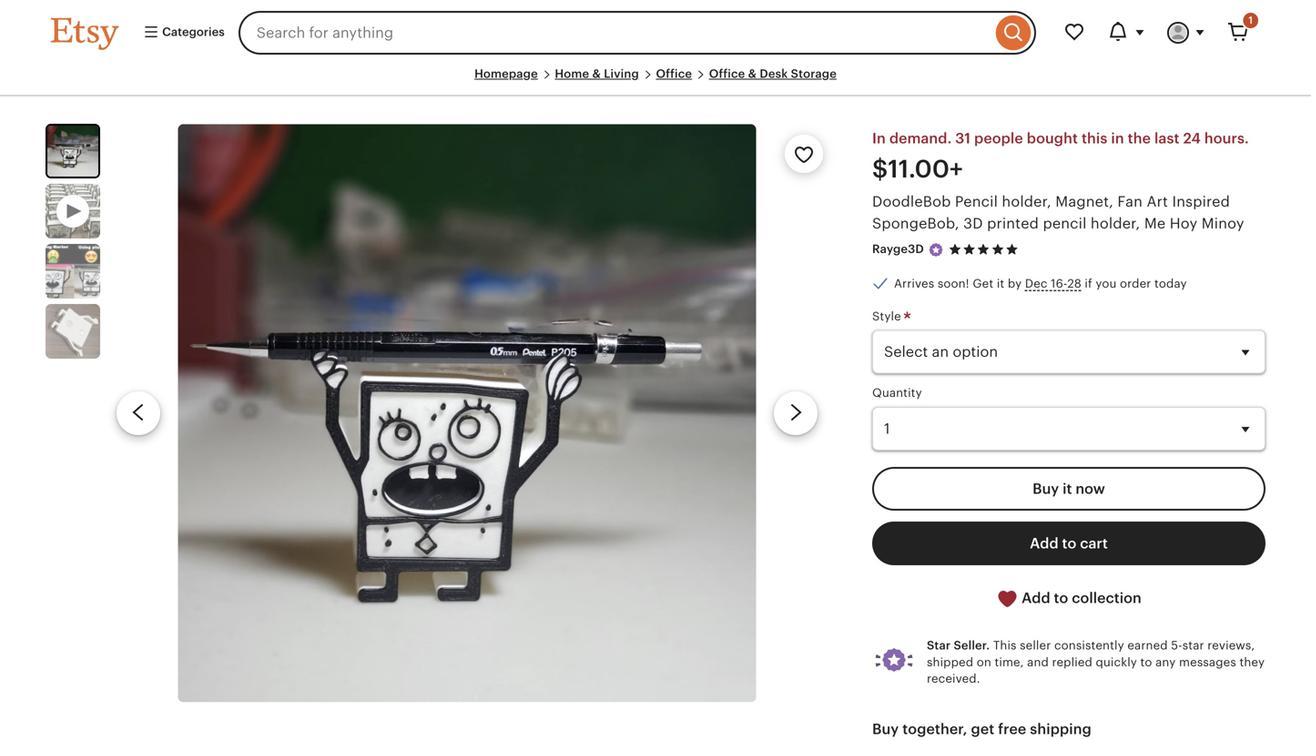Task type: locate. For each thing, give the bounding box(es) containing it.
1 vertical spatial buy
[[873, 721, 900, 738]]

they
[[1240, 656, 1266, 670]]

none search field inside categories "banner"
[[238, 11, 1037, 55]]

1 office from the left
[[656, 67, 693, 81]]

holder, down fan
[[1091, 215, 1141, 232]]

1 horizontal spatial &
[[749, 67, 757, 81]]

0 vertical spatial to
[[1063, 536, 1077, 552]]

doodlebob pencil holder magnet fan art inspired spongebob image 1 image
[[178, 124, 757, 703], [47, 126, 98, 177]]

None search field
[[238, 11, 1037, 55]]

0 horizontal spatial holder,
[[1003, 193, 1052, 210]]

add up seller
[[1022, 590, 1051, 607]]

consistently
[[1055, 639, 1125, 653]]

0 vertical spatial holder,
[[1003, 193, 1052, 210]]

star
[[1183, 639, 1205, 653]]

& left desk
[[749, 67, 757, 81]]

received.
[[927, 672, 981, 686]]

add to cart
[[1031, 536, 1109, 552]]

buy for buy it now
[[1033, 481, 1060, 497]]

it inside button
[[1063, 481, 1073, 497]]

minoy
[[1202, 215, 1245, 232]]

style
[[873, 310, 905, 323]]

buy inside buy it now button
[[1033, 481, 1060, 497]]

menu bar containing homepage
[[51, 66, 1261, 97]]

office left desk
[[709, 67, 746, 81]]

0 vertical spatial buy
[[1033, 481, 1060, 497]]

holder, up printed
[[1003, 193, 1052, 210]]

if
[[1086, 277, 1093, 290]]

to left the cart
[[1063, 536, 1077, 552]]

1 vertical spatial to
[[1055, 590, 1069, 607]]

holder,
[[1003, 193, 1052, 210], [1091, 215, 1141, 232]]

1 vertical spatial holder,
[[1091, 215, 1141, 232]]

0 vertical spatial add
[[1031, 536, 1059, 552]]

1 vertical spatial add
[[1022, 590, 1051, 607]]

0 horizontal spatial office
[[656, 67, 693, 81]]

add
[[1031, 536, 1059, 552], [1022, 590, 1051, 607]]

seller
[[1021, 639, 1052, 653]]

3d
[[964, 215, 984, 232]]

&
[[593, 67, 601, 81], [749, 67, 757, 81]]

bought
[[1028, 130, 1079, 147]]

office link
[[656, 67, 693, 81]]

buy left together,
[[873, 721, 900, 738]]

office down categories "banner"
[[656, 67, 693, 81]]

quickly
[[1096, 656, 1138, 670]]

buy left 'now'
[[1033, 481, 1060, 497]]

today
[[1155, 277, 1188, 290]]

0 horizontal spatial doodlebob pencil holder magnet fan art inspired spongebob image 1 image
[[47, 126, 98, 177]]

office
[[656, 67, 693, 81], [709, 67, 746, 81]]

to down earned
[[1141, 656, 1153, 670]]

any
[[1156, 656, 1177, 670]]

28
[[1068, 277, 1082, 290]]

doodlebob pencil holder magnet fan art inspired spongebob image 3 image
[[46, 304, 100, 359]]

to for cart
[[1063, 536, 1077, 552]]

rayge3d link
[[873, 243, 925, 256]]

1 vertical spatial it
[[1063, 481, 1073, 497]]

on
[[977, 656, 992, 670]]

collection
[[1073, 590, 1142, 607]]

2 vertical spatial to
[[1141, 656, 1153, 670]]

this
[[994, 639, 1017, 653]]

24
[[1184, 130, 1202, 147]]

1 horizontal spatial office
[[709, 67, 746, 81]]

0 horizontal spatial it
[[997, 277, 1005, 290]]

categories button
[[129, 16, 233, 49]]

you
[[1096, 277, 1117, 290]]

buy
[[1033, 481, 1060, 497], [873, 721, 900, 738]]

1 & from the left
[[593, 67, 601, 81]]

it left by
[[997, 277, 1005, 290]]

to
[[1063, 536, 1077, 552], [1055, 590, 1069, 607], [1141, 656, 1153, 670]]

art
[[1147, 193, 1169, 210]]

2 & from the left
[[749, 67, 757, 81]]

earned
[[1128, 639, 1169, 653]]

it left 'now'
[[1063, 481, 1073, 497]]

it
[[997, 277, 1005, 290], [1063, 481, 1073, 497]]

add left the cart
[[1031, 536, 1059, 552]]

printed
[[988, 215, 1040, 232]]

to left the collection
[[1055, 590, 1069, 607]]

people
[[975, 130, 1024, 147]]

1 horizontal spatial buy
[[1033, 481, 1060, 497]]

spongebob,
[[873, 215, 960, 232]]

inspired
[[1173, 193, 1231, 210]]

0 horizontal spatial buy
[[873, 721, 900, 738]]

hours.
[[1205, 130, 1250, 147]]

2 office from the left
[[709, 67, 746, 81]]

office & desk storage
[[709, 67, 837, 81]]

& right home
[[593, 67, 601, 81]]

home
[[555, 67, 590, 81]]

16-
[[1052, 277, 1068, 290]]

Search for anything text field
[[238, 11, 992, 55]]

1 horizontal spatial it
[[1063, 481, 1073, 497]]

0 horizontal spatial &
[[593, 67, 601, 81]]

menu bar
[[51, 66, 1261, 97]]

1 horizontal spatial holder,
[[1091, 215, 1141, 232]]

to inside this seller consistently earned 5-star reviews, shipped on time, and replied quickly to any messages they received.
[[1141, 656, 1153, 670]]

soon! get
[[938, 277, 994, 290]]

storage
[[791, 67, 837, 81]]

to for collection
[[1055, 590, 1069, 607]]

time,
[[995, 656, 1025, 670]]

order
[[1121, 277, 1152, 290]]

shipped
[[927, 656, 974, 670]]

categories
[[159, 25, 225, 39]]

5-
[[1172, 639, 1183, 653]]

by
[[1008, 277, 1023, 290]]

messages
[[1180, 656, 1237, 670]]

replied
[[1053, 656, 1093, 670]]



Task type: vqa. For each thing, say whether or not it's contained in the screenshot.
Gifts associated with Gifts for Him Sales
no



Task type: describe. For each thing, give the bounding box(es) containing it.
get
[[972, 721, 995, 738]]

office for office link
[[656, 67, 693, 81]]

31
[[956, 130, 971, 147]]

add for add to collection
[[1022, 590, 1051, 607]]

cart
[[1081, 536, 1109, 552]]

desk
[[760, 67, 788, 81]]

& for home
[[593, 67, 601, 81]]

this seller consistently earned 5-star reviews, shipped on time, and replied quickly to any messages they received.
[[927, 639, 1266, 686]]

categories banner
[[18, 0, 1294, 66]]

arrives
[[895, 277, 935, 290]]

now
[[1076, 481, 1106, 497]]

$11.00+
[[873, 155, 964, 183]]

doodlebob pencil holder, magnet, fan art inspired spongebob, 3d printed pencil holder, me hoy minoy
[[873, 193, 1245, 232]]

1
[[1249, 15, 1254, 26]]

doodlebob
[[873, 193, 952, 210]]

star seller.
[[927, 639, 991, 653]]

quantity
[[873, 387, 923, 400]]

shipping
[[1031, 721, 1092, 738]]

office & desk storage link
[[709, 67, 837, 81]]

reviews,
[[1208, 639, 1256, 653]]

buy it now
[[1033, 481, 1106, 497]]

together,
[[903, 721, 968, 738]]

and
[[1028, 656, 1050, 670]]

in
[[1112, 130, 1125, 147]]

this
[[1082, 130, 1108, 147]]

star_seller image
[[928, 242, 945, 258]]

add for add to cart
[[1031, 536, 1059, 552]]

& for office
[[749, 67, 757, 81]]

buy together, get free shipping
[[873, 721, 1092, 738]]

add to cart button
[[873, 522, 1266, 566]]

doodlebob pencil holder magnet fan art inspired spongebob image 2 image
[[46, 244, 100, 299]]

in demand. 31 people bought this in the last 24 hours. $11.00+
[[873, 130, 1250, 183]]

magnet,
[[1056, 193, 1114, 210]]

fan
[[1118, 193, 1143, 210]]

pencil
[[1044, 215, 1087, 232]]

living
[[604, 67, 639, 81]]

1 horizontal spatial doodlebob pencil holder magnet fan art inspired spongebob image 1 image
[[178, 124, 757, 703]]

0 vertical spatial it
[[997, 277, 1005, 290]]

add to collection button
[[873, 577, 1266, 622]]

arrives soon! get it by dec 16-28 if you order today
[[895, 277, 1188, 290]]

star
[[927, 639, 951, 653]]

home & living link
[[555, 67, 639, 81]]

home & living
[[555, 67, 639, 81]]

in
[[873, 130, 886, 147]]

seller.
[[954, 639, 991, 653]]

add to collection
[[1019, 590, 1142, 607]]

buy for buy together, get free shipping
[[873, 721, 900, 738]]

me
[[1145, 215, 1166, 232]]

homepage
[[475, 67, 538, 81]]

free
[[999, 721, 1027, 738]]

buy it now button
[[873, 467, 1266, 511]]

the
[[1129, 130, 1152, 147]]

demand.
[[890, 130, 952, 147]]

dec
[[1026, 277, 1048, 290]]

1 link
[[1217, 11, 1261, 55]]

hoy
[[1170, 215, 1198, 232]]

rayge3d
[[873, 243, 925, 256]]

office for office & desk storage
[[709, 67, 746, 81]]

last
[[1155, 130, 1180, 147]]

homepage link
[[475, 67, 538, 81]]

pencil
[[956, 193, 999, 210]]



